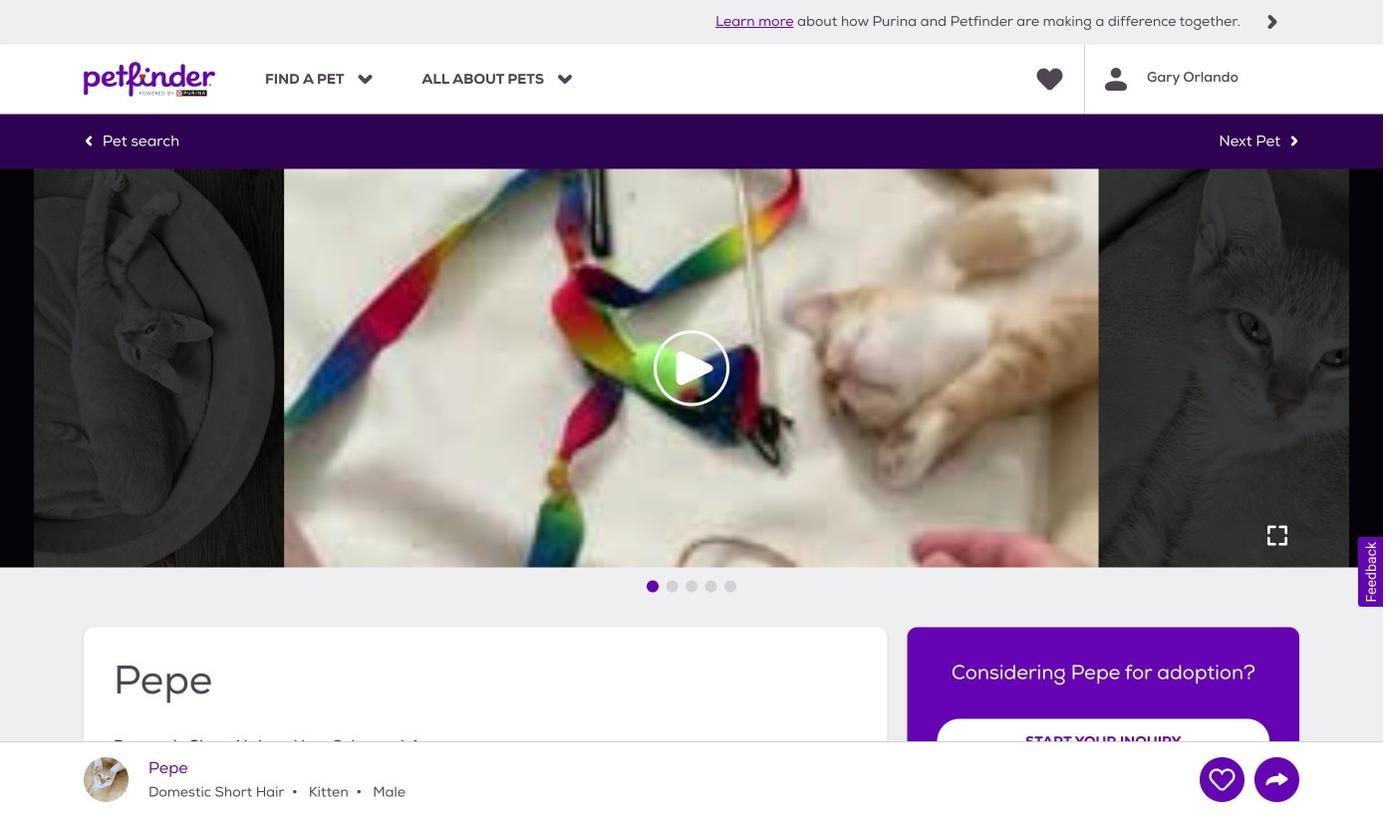 Task type: locate. For each thing, give the bounding box(es) containing it.
pepe image
[[84, 757, 129, 802]]

pet type element
[[114, 733, 422, 759]]

main content
[[0, 114, 1383, 817]]

pepe, an adoptable domestic short hair in new orleans, la_image-1 image
[[284, 169, 1099, 567], [1099, 169, 1383, 567]]



Task type: describe. For each thing, give the bounding box(es) containing it.
2 pepe, an adoptable domestic short hair in new orleans, la_image-1 image from the left
[[1099, 169, 1383, 567]]

petfinder home image
[[84, 44, 215, 114]]

1 pepe, an adoptable domestic short hair in new orleans, la_image-1 image from the left
[[284, 169, 1099, 567]]

pepe, an adoptable domestic short hair in new orleans, la_image-4 image
[[0, 169, 284, 567]]



Task type: vqa. For each thing, say whether or not it's contained in the screenshot.
main content
yes



